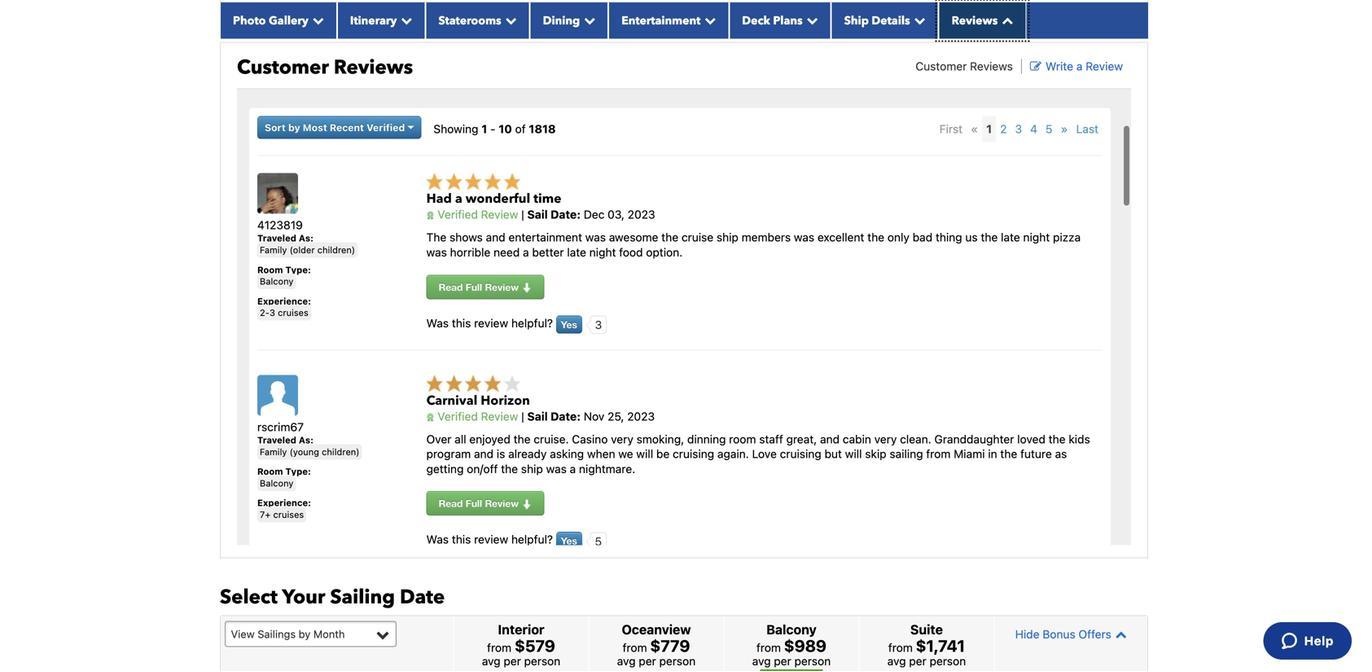 Task type: locate. For each thing, give the bounding box(es) containing it.
room
[[729, 432, 756, 446]]

person down suite
[[930, 654, 966, 668]]

was this review helpful? yes down "need"
[[426, 316, 577, 330]]

by inside "link"
[[288, 122, 300, 133]]

verified review link for horizon
[[426, 409, 518, 423]]

avg left $1,741
[[887, 654, 906, 668]]

customer
[[237, 54, 329, 81], [916, 59, 967, 73]]

late right the us
[[1001, 231, 1020, 244]]

2 room from the top
[[257, 466, 283, 477]]

room up experience: 2-3 cruises
[[257, 264, 283, 275]]

itinerary
[[350, 13, 397, 28]]

1 vertical spatial read
[[439, 498, 463, 509]]

1 vertical spatial by
[[299, 628, 311, 640]]

1 horizontal spatial customer
[[916, 59, 967, 73]]

2 horizontal spatial 3
[[1015, 122, 1022, 136]]

2 vertical spatial balcony
[[766, 622, 817, 637]]

| up already
[[521, 409, 524, 423]]

family inside 4123819 traveled as: family (older children)
[[260, 245, 287, 255]]

3 inside experience: 2-3 cruises
[[270, 308, 275, 318]]

experience: 7+ cruises
[[257, 498, 311, 520]]

first link
[[936, 116, 967, 142]]

0 vertical spatial review
[[474, 316, 508, 330]]

cruising
[[673, 447, 714, 461], [780, 447, 821, 461]]

1 vertical spatial 5
[[595, 535, 602, 548]]

0 horizontal spatial cruising
[[673, 447, 714, 461]]

1 traveled from the top
[[257, 233, 296, 244]]

was
[[585, 231, 606, 244], [794, 231, 814, 244], [426, 245, 447, 259], [546, 462, 567, 475]]

sailing
[[890, 447, 923, 461]]

already
[[508, 447, 547, 461]]

review down "need"
[[485, 281, 519, 293]]

2 vertical spatial verified
[[438, 409, 478, 423]]

will left be on the left of the page
[[636, 447, 653, 461]]

chevron down image for staterooms
[[501, 14, 517, 26]]

2 chevron down image from the left
[[397, 14, 412, 26]]

1 vertical spatial as:
[[299, 435, 314, 445]]

1 date: from the top
[[551, 208, 581, 221]]

2 horizontal spatial chevron down image
[[910, 14, 926, 26]]

2 sail from the top
[[527, 409, 548, 423]]

1 vertical spatial type:
[[285, 466, 311, 477]]

chevron down image left dining
[[501, 14, 517, 26]]

1 vertical spatial read full review
[[439, 498, 521, 509]]

2 review from the top
[[474, 533, 508, 546]]

and up on/off
[[474, 447, 494, 461]]

chevron down image right ship
[[910, 14, 926, 26]]

0 horizontal spatial 3
[[270, 308, 275, 318]]

avg inside the oceanview from $779 avg per person
[[617, 654, 636, 668]]

ship inside over all enjoyed the cruise.  casino very smoking, dinning room staff great, and cabin very clean.  granddaughter loved the kids program and is already asking when we will be cruising again. love cruising but will skip sailing from miami in the future as getting on/off the ship was a nightmare.
[[521, 462, 543, 475]]

0 horizontal spatial late
[[567, 245, 586, 259]]

the up as
[[1049, 432, 1066, 446]]

full down horrible
[[466, 281, 482, 293]]

1 avg from the left
[[482, 654, 501, 668]]

| for had a wonderful time
[[521, 208, 524, 221]]

read full review for a
[[439, 281, 521, 293]]

2 read full review button from the top
[[426, 491, 544, 516]]

1 horizontal spatial customer reviews
[[916, 59, 1013, 73]]

per for $989
[[774, 654, 791, 668]]

full for horizon
[[466, 498, 482, 509]]

0 vertical spatial children)
[[317, 245, 355, 255]]

person for $579
[[524, 654, 560, 668]]

chevron down image for ship details
[[910, 14, 926, 26]]

read full review button
[[426, 275, 544, 299], [426, 491, 544, 516]]

review down on/off
[[474, 533, 508, 546]]

0 vertical spatial small verified icon image
[[426, 211, 435, 220]]

traveled down 4123819
[[257, 233, 296, 244]]

ship details button
[[831, 2, 939, 39]]

4 person from the left
[[930, 654, 966, 668]]

2 verified review from the top
[[435, 409, 518, 423]]

option.
[[646, 245, 683, 259]]

4 avg from the left
[[887, 654, 906, 668]]

2 type: from the top
[[285, 466, 311, 477]]

0 vertical spatial family
[[260, 245, 287, 255]]

avg up recommended image
[[752, 654, 771, 668]]

experience: up 2-
[[257, 296, 311, 307]]

the up already
[[514, 432, 531, 446]]

will
[[636, 447, 653, 461], [845, 447, 862, 461]]

dining
[[543, 13, 580, 28]]

children) inside 4123819 traveled as: family (older children)
[[317, 245, 355, 255]]

avg for $989
[[752, 654, 771, 668]]

3 chevron down image from the left
[[701, 14, 716, 26]]

read full review for horizon
[[439, 498, 521, 509]]

per for $1,741
[[909, 654, 927, 668]]

plans
[[773, 13, 803, 28]]

from down oceanview
[[623, 641, 647, 654]]

0 vertical spatial and
[[486, 231, 505, 244]]

was for had
[[426, 316, 449, 330]]

person inside suite from $1,741 avg per person
[[930, 654, 966, 668]]

0 vertical spatial type:
[[285, 264, 311, 275]]

1 read from the top
[[439, 281, 463, 293]]

chevron down image
[[309, 14, 324, 26], [397, 14, 412, 26], [910, 14, 926, 26]]

0 vertical spatial verified review link
[[426, 208, 518, 221]]

balcony up experience: 2-3 cruises
[[260, 276, 293, 287]]

ship right cruise
[[717, 231, 739, 244]]

4123819 image
[[257, 173, 298, 214]]

avg
[[482, 654, 501, 668], [617, 654, 636, 668], [752, 654, 771, 668], [887, 654, 906, 668]]

1 helpful? from the top
[[511, 316, 553, 330]]

1 this from the top
[[452, 316, 471, 330]]

2 was from the top
[[426, 533, 449, 546]]

4123819 traveled as: family (older children)
[[257, 218, 355, 255]]

in
[[988, 447, 997, 461]]

balcony from $989 avg per person
[[752, 622, 831, 668]]

0 vertical spatial 2023
[[628, 208, 655, 221]]

traveled down rscrim67
[[257, 435, 296, 445]]

chevron down image inside photo gallery dropdown button
[[309, 14, 324, 26]]

was up the date
[[426, 533, 449, 546]]

0 horizontal spatial customer
[[237, 54, 329, 81]]

read for had
[[439, 281, 463, 293]]

room up experience: 7+ cruises
[[257, 466, 283, 477]]

2 traveled from the top
[[257, 435, 296, 445]]

casino
[[572, 432, 608, 446]]

1 per from the left
[[504, 654, 521, 668]]

room type: balcony down (older on the top of page
[[257, 264, 311, 287]]

1 horizontal spatial ship
[[717, 231, 739, 244]]

2023 for had a wonderful time
[[628, 208, 655, 221]]

0 horizontal spatial chevron down image
[[309, 14, 324, 26]]

from down suite
[[888, 641, 913, 654]]

0 vertical spatial verified review
[[435, 208, 518, 221]]

traveled
[[257, 233, 296, 244], [257, 435, 296, 445]]

avg for $579
[[482, 654, 501, 668]]

review up "enjoyed"
[[481, 409, 518, 423]]

the shows and entertainment was awesome the cruise ship members was excellent the only bad thing us the late night pizza was horrible need a better late night food option.
[[426, 231, 1081, 259]]

a right had
[[455, 190, 462, 208]]

1 vertical spatial full
[[466, 498, 482, 509]]

1 chevron down image from the left
[[501, 14, 517, 26]]

1 horizontal spatial cruising
[[780, 447, 821, 461]]

$579
[[515, 636, 555, 655]]

2 avg from the left
[[617, 654, 636, 668]]

2 person from the left
[[659, 654, 696, 668]]

1 vertical spatial room type: balcony
[[257, 466, 311, 489]]

chevron down image inside dining dropdown button
[[580, 14, 595, 26]]

from inside suite from $1,741 avg per person
[[888, 641, 913, 654]]

small verified icon image for had a wonderful time
[[426, 211, 435, 220]]

0 vertical spatial |
[[521, 208, 524, 221]]

1 left 2
[[986, 122, 992, 136]]

late right better
[[567, 245, 586, 259]]

3 avg from the left
[[752, 654, 771, 668]]

oceanview
[[622, 622, 691, 637]]

room type: balcony for had
[[257, 264, 311, 287]]

chevron down image inside itinerary dropdown button
[[397, 14, 412, 26]]

2 family from the top
[[260, 446, 287, 457]]

from inside balcony from $989 avg per person
[[757, 641, 781, 654]]

2 date: from the top
[[551, 409, 581, 423]]

by right sort
[[288, 122, 300, 133]]

person inside the oceanview from $779 avg per person
[[659, 654, 696, 668]]

1 will from the left
[[636, 447, 653, 461]]

5 down nightmare.
[[595, 535, 602, 548]]

2 as: from the top
[[299, 435, 314, 445]]

2 room type: balcony from the top
[[257, 466, 311, 489]]

1 | from the top
[[521, 208, 524, 221]]

review down on/off
[[485, 498, 519, 509]]

1 vertical spatial cruises
[[273, 509, 304, 520]]

was down the
[[426, 245, 447, 259]]

2 yes button from the top
[[556, 532, 582, 550]]

1 chevron down image from the left
[[309, 14, 324, 26]]

night left pizza
[[1023, 231, 1050, 244]]

yes button for carnival horizon
[[556, 532, 582, 550]]

4 chevron down image from the left
[[803, 14, 818, 26]]

from inside the oceanview from $779 avg per person
[[623, 641, 647, 654]]

per inside suite from $1,741 avg per person
[[909, 654, 927, 668]]

$779
[[650, 636, 690, 655]]

verified review up shows at the left of the page
[[435, 208, 518, 221]]

2-
[[260, 308, 270, 318]]

chevron down image left deck at the right of page
[[701, 14, 716, 26]]

person inside balcony from $989 avg per person
[[794, 654, 831, 668]]

person up recommended image
[[794, 654, 831, 668]]

0 vertical spatial this
[[452, 316, 471, 330]]

all
[[455, 432, 466, 446]]

1 link
[[982, 116, 996, 142]]

staterooms button
[[425, 2, 530, 39]]

(older
[[290, 245, 315, 255]]

1 was from the top
[[426, 316, 449, 330]]

1 vertical spatial date:
[[551, 409, 581, 423]]

read down horrible
[[439, 281, 463, 293]]

1 horizontal spatial late
[[1001, 231, 1020, 244]]

chevron down image left entertainment
[[580, 14, 595, 26]]

room
[[257, 264, 283, 275], [257, 466, 283, 477]]

cruise.
[[534, 432, 569, 446]]

person for $989
[[794, 654, 831, 668]]

select your sailing date
[[220, 584, 445, 611]]

will down cabin at the right
[[845, 447, 862, 461]]

1 read full review from the top
[[439, 281, 521, 293]]

per down suite
[[909, 654, 927, 668]]

1 vertical spatial balcony
[[260, 478, 293, 489]]

read full review button down horrible
[[426, 275, 544, 299]]

sail
[[527, 208, 548, 221], [527, 409, 548, 423]]

0 vertical spatial date:
[[551, 208, 581, 221]]

2 helpful? from the top
[[511, 533, 553, 546]]

customer reviews down reviews dropdown button
[[916, 59, 1013, 73]]

0 vertical spatial as:
[[299, 233, 314, 244]]

thing
[[936, 231, 962, 244]]

traveled inside 4123819 traveled as: family (older children)
[[257, 233, 296, 244]]

1 as: from the top
[[299, 233, 314, 244]]

balcony for had
[[260, 276, 293, 287]]

2 | from the top
[[521, 409, 524, 423]]

0 horizontal spatial very
[[611, 432, 633, 446]]

dec
[[584, 208, 605, 221]]

chevron down image left ship
[[803, 14, 818, 26]]

1 type: from the top
[[285, 264, 311, 275]]

0 vertical spatial late
[[1001, 231, 1020, 244]]

awesome
[[609, 231, 658, 244]]

« link
[[967, 116, 982, 142]]

2 verified review link from the top
[[426, 409, 518, 423]]

1 read full review button from the top
[[426, 275, 544, 299]]

this down horrible
[[452, 316, 471, 330]]

2 small verified icon image from the top
[[426, 413, 435, 422]]

verified up shows at the left of the page
[[438, 208, 478, 221]]

2023 up the awesome
[[628, 208, 655, 221]]

1 verified review from the top
[[435, 208, 518, 221]]

1 vertical spatial sail
[[527, 409, 548, 423]]

1 vertical spatial 2023
[[627, 409, 655, 423]]

0 horizontal spatial will
[[636, 447, 653, 461]]

» link
[[1057, 116, 1072, 142]]

0 vertical spatial yes
[[561, 319, 577, 330]]

1 vertical spatial children)
[[322, 446, 360, 457]]

customer down the gallery
[[237, 54, 329, 81]]

date:
[[551, 208, 581, 221], [551, 409, 581, 423]]

yes
[[561, 319, 577, 330], [561, 535, 577, 547]]

chevron down image inside "ship details" dropdown button
[[910, 14, 926, 26]]

1 vertical spatial read full review button
[[426, 491, 544, 516]]

a
[[1076, 59, 1083, 73], [455, 190, 462, 208], [523, 245, 529, 259], [570, 462, 576, 475]]

view
[[231, 628, 255, 640]]

small verified icon image down had
[[426, 211, 435, 220]]

1 vertical spatial review
[[474, 533, 508, 546]]

chevron down image for entertainment
[[701, 14, 716, 26]]

5 right 4
[[1046, 122, 1053, 136]]

2 2023 from the top
[[627, 409, 655, 423]]

0 vertical spatial traveled
[[257, 233, 296, 244]]

per inside the oceanview from $779 avg per person
[[639, 654, 656, 668]]

chevron down image left itinerary
[[309, 14, 324, 26]]

0 vertical spatial read full review
[[439, 281, 521, 293]]

avg down interior
[[482, 654, 501, 668]]

0 vertical spatial yes button
[[556, 315, 582, 333]]

read down getting
[[439, 498, 463, 509]]

1 vertical spatial |
[[521, 409, 524, 423]]

from up recommended image
[[757, 641, 781, 654]]

read full review
[[439, 281, 521, 293], [439, 498, 521, 509]]

1 verified review link from the top
[[426, 208, 518, 221]]

2 read from the top
[[439, 498, 463, 509]]

staff
[[759, 432, 783, 446]]

1 experience: from the top
[[257, 296, 311, 307]]

1 1 from the left
[[482, 122, 487, 136]]

1 room from the top
[[257, 264, 283, 275]]

1 horizontal spatial chevron down image
[[397, 14, 412, 26]]

0 vertical spatial by
[[288, 122, 300, 133]]

2 read full review from the top
[[439, 498, 521, 509]]

chevron down image left 'staterooms'
[[397, 14, 412, 26]]

avg inside suite from $1,741 avg per person
[[887, 654, 906, 668]]

1 vertical spatial experience:
[[257, 498, 311, 508]]

1 vertical spatial night
[[589, 245, 616, 259]]

miami
[[954, 447, 985, 461]]

cruising down great,
[[780, 447, 821, 461]]

1 vertical spatial was this review helpful? yes
[[426, 533, 577, 547]]

the
[[661, 231, 678, 244], [867, 231, 884, 244], [981, 231, 998, 244], [514, 432, 531, 446], [1049, 432, 1066, 446], [1000, 447, 1017, 461], [501, 462, 518, 475]]

1 horizontal spatial very
[[874, 432, 897, 446]]

rscrim67 traveled as: family (young children)
[[257, 420, 360, 457]]

0 vertical spatial read
[[439, 281, 463, 293]]

by left month
[[299, 628, 311, 640]]

per inside balcony from $989 avg per person
[[774, 654, 791, 668]]

1 vertical spatial this
[[452, 533, 471, 546]]

1 family from the top
[[260, 245, 287, 255]]

cruises right 7+
[[273, 509, 304, 520]]

2 yes from the top
[[561, 535, 577, 547]]

reviews up customer reviews link
[[952, 13, 998, 28]]

0 horizontal spatial 1
[[482, 122, 487, 136]]

was this review helpful? yes down on/off
[[426, 533, 577, 547]]

family inside rscrim67 traveled as: family (young children)
[[260, 446, 287, 457]]

3 person from the left
[[794, 654, 831, 668]]

1 vertical spatial small verified icon image
[[426, 413, 435, 422]]

experience:
[[257, 296, 311, 307], [257, 498, 311, 508]]

a inside over all enjoyed the cruise.  casino very smoking, dinning room staff great, and cabin very clean.  granddaughter loved the kids program and is already asking when we will be cruising again. love cruising but will skip sailing from miami in the future as getting on/off the ship was a nightmare.
[[570, 462, 576, 475]]

very up we
[[611, 432, 633, 446]]

clean.
[[900, 432, 931, 446]]

0 vertical spatial night
[[1023, 231, 1050, 244]]

0 vertical spatial experience:
[[257, 296, 311, 307]]

1 room type: balcony from the top
[[257, 264, 311, 287]]

was down asking
[[546, 462, 567, 475]]

this down getting
[[452, 533, 471, 546]]

1 vertical spatial traveled
[[257, 435, 296, 445]]

per up recommended image
[[774, 654, 791, 668]]

this for carnival
[[452, 533, 471, 546]]

1 horizontal spatial 1
[[986, 122, 992, 136]]

cruising down the dinning
[[673, 447, 714, 461]]

verified right recent
[[367, 122, 405, 133]]

be
[[656, 447, 670, 461]]

per for $779
[[639, 654, 656, 668]]

2023
[[628, 208, 655, 221], [627, 409, 655, 423]]

full for a
[[466, 281, 482, 293]]

1 vertical spatial room
[[257, 466, 283, 477]]

1 sail from the top
[[527, 208, 548, 221]]

ship
[[717, 231, 739, 244], [521, 462, 543, 475]]

and
[[486, 231, 505, 244], [820, 432, 840, 446], [474, 447, 494, 461]]

and up "need"
[[486, 231, 505, 244]]

person inside interior from $579 avg per person
[[524, 654, 560, 668]]

as
[[1055, 447, 1067, 461]]

1 vertical spatial verified review
[[435, 409, 518, 423]]

2 experience: from the top
[[257, 498, 311, 508]]

1 vertical spatial verified
[[438, 208, 478, 221]]

1818
[[529, 122, 556, 136]]

0 vertical spatial was
[[426, 316, 449, 330]]

0 vertical spatial was this review helpful? yes
[[426, 316, 577, 330]]

1 yes button from the top
[[556, 315, 582, 333]]

1 vertical spatial helpful?
[[511, 533, 553, 546]]

1 vertical spatial late
[[567, 245, 586, 259]]

avg inside interior from $579 avg per person
[[482, 654, 501, 668]]

small verified icon image
[[426, 211, 435, 220], [426, 413, 435, 422]]

1 yes from the top
[[561, 319, 577, 330]]

verified review link up all
[[426, 409, 518, 423]]

oceanview from $779 avg per person
[[617, 622, 696, 668]]

per for $579
[[504, 654, 521, 668]]

1 vertical spatial yes button
[[556, 532, 582, 550]]

was
[[426, 316, 449, 330], [426, 533, 449, 546]]

as: inside 4123819 traveled as: family (older children)
[[299, 233, 314, 244]]

bad
[[913, 231, 933, 244]]

horrible
[[450, 245, 491, 259]]

a down asking
[[570, 462, 576, 475]]

review
[[1086, 59, 1123, 73], [481, 208, 518, 221], [485, 281, 519, 293], [481, 409, 518, 423], [485, 498, 519, 509]]

chevron down image inside deck plans dropdown button
[[803, 14, 818, 26]]

0 vertical spatial balcony
[[260, 276, 293, 287]]

| sail date: dec 03, 2023
[[518, 208, 655, 221]]

1 vertical spatial and
[[820, 432, 840, 446]]

1 was this review helpful? yes from the top
[[426, 316, 577, 330]]

0 horizontal spatial ship
[[521, 462, 543, 475]]

as: for had a wonderful time
[[299, 233, 314, 244]]

1 horizontal spatial 5
[[1046, 122, 1053, 136]]

2 chevron down image from the left
[[580, 14, 595, 26]]

from inside interior from $579 avg per person
[[487, 641, 512, 654]]

2 per from the left
[[639, 654, 656, 668]]

1 review from the top
[[474, 316, 508, 330]]

3 per from the left
[[774, 654, 791, 668]]

very
[[611, 432, 633, 446], [874, 432, 897, 446]]

1 vertical spatial yes
[[561, 535, 577, 547]]

full down on/off
[[466, 498, 482, 509]]

room type: balcony up experience: 7+ cruises
[[257, 466, 311, 489]]

0 vertical spatial read full review button
[[426, 275, 544, 299]]

date: for had a wonderful time
[[551, 208, 581, 221]]

family down rscrim67
[[260, 446, 287, 457]]

children) for carnival horizon
[[322, 446, 360, 457]]

from down clean.
[[926, 447, 951, 461]]

1 vertical spatial verified review link
[[426, 409, 518, 423]]

0 vertical spatial sail
[[527, 208, 548, 221]]

1 vertical spatial was
[[426, 533, 449, 546]]

avg inside balcony from $989 avg per person
[[752, 654, 771, 668]]

2 will from the left
[[845, 447, 862, 461]]

1 horizontal spatial will
[[845, 447, 862, 461]]

2 this from the top
[[452, 533, 471, 546]]

as: up (young
[[299, 435, 314, 445]]

1 vertical spatial family
[[260, 446, 287, 457]]

per inside interior from $579 avg per person
[[504, 654, 521, 668]]

ship inside the shows and entertainment was awesome the cruise ship members was excellent the only bad thing us the late night pizza was horrible need a better late night food option.
[[717, 231, 739, 244]]

customer reviews link
[[916, 59, 1013, 73]]

type: for had a wonderful time
[[285, 264, 311, 275]]

0 vertical spatial helpful?
[[511, 316, 553, 330]]

children) inside rscrim67 traveled as: family (young children)
[[322, 446, 360, 457]]

1 2023 from the top
[[628, 208, 655, 221]]

per down oceanview
[[639, 654, 656, 668]]

1 full from the top
[[466, 281, 482, 293]]

2 was this review helpful? yes from the top
[[426, 533, 577, 547]]

members
[[742, 231, 791, 244]]

experience: for carnival horizon
[[257, 498, 311, 508]]

full
[[466, 281, 482, 293], [466, 498, 482, 509]]

deck plans button
[[729, 2, 831, 39]]

| left the time
[[521, 208, 524, 221]]

traveled inside rscrim67 traveled as: family (young children)
[[257, 435, 296, 445]]

when
[[587, 447, 615, 461]]

4 per from the left
[[909, 654, 927, 668]]

read full review down on/off
[[439, 498, 521, 509]]

the right in
[[1000, 447, 1017, 461]]

traveled for carnival horizon
[[257, 435, 296, 445]]

main content
[[212, 0, 1156, 671]]

0 vertical spatial full
[[466, 281, 482, 293]]

0 vertical spatial room type: balcony
[[257, 264, 311, 287]]

2 full from the top
[[466, 498, 482, 509]]

chevron down image inside entertainment dropdown button
[[701, 14, 716, 26]]

interior from $579 avg per person
[[482, 622, 560, 668]]

0 vertical spatial verified
[[367, 122, 405, 133]]

very up skip
[[874, 432, 897, 446]]

food
[[619, 245, 643, 259]]

date: left dec
[[551, 208, 581, 221]]

from for $779
[[623, 641, 647, 654]]

great,
[[786, 432, 817, 446]]

0 vertical spatial room
[[257, 264, 283, 275]]

0 vertical spatial ship
[[717, 231, 739, 244]]

verified review link up shows at the left of the page
[[426, 208, 518, 221]]

read full review button down on/off
[[426, 491, 544, 516]]

review down "need"
[[474, 316, 508, 330]]

cruises inside experience: 2-3 cruises
[[278, 308, 308, 318]]

verified up all
[[438, 409, 478, 423]]

reviews button
[[939, 2, 1026, 39]]

chevron up image
[[1111, 629, 1127, 640]]

cabin
[[843, 432, 871, 446]]

review right write
[[1086, 59, 1123, 73]]

photo gallery
[[233, 13, 309, 28]]

as: inside rscrim67 traveled as: family (young children)
[[299, 435, 314, 445]]

chevron down image inside staterooms dropdown button
[[501, 14, 517, 26]]

2 very from the left
[[874, 432, 897, 446]]

read
[[439, 281, 463, 293], [439, 498, 463, 509]]

verified review for a
[[435, 208, 518, 221]]

3 chevron down image from the left
[[910, 14, 926, 26]]

yes button for had a wonderful time
[[556, 315, 582, 333]]

1 person from the left
[[524, 654, 560, 668]]

customer down reviews dropdown button
[[916, 59, 967, 73]]

customer reviews down the gallery
[[237, 54, 413, 81]]

children) right (young
[[322, 446, 360, 457]]

1 vertical spatial ship
[[521, 462, 543, 475]]

room type: balcony for carnival
[[257, 466, 311, 489]]

0 vertical spatial cruises
[[278, 308, 308, 318]]

1 small verified icon image from the top
[[426, 211, 435, 220]]

cruises inside experience: 7+ cruises
[[273, 509, 304, 520]]

the right the us
[[981, 231, 998, 244]]

chevron down image
[[501, 14, 517, 26], [580, 14, 595, 26], [701, 14, 716, 26], [803, 14, 818, 26]]

read full review down horrible
[[439, 281, 521, 293]]

as: up (older on the top of page
[[299, 233, 314, 244]]



Task type: describe. For each thing, give the bounding box(es) containing it.
a right write
[[1076, 59, 1083, 73]]

excellent
[[818, 231, 864, 244]]

chevron up image
[[998, 14, 1013, 26]]

showing
[[434, 122, 478, 136]]

recommended image
[[760, 669, 823, 671]]

experience: 2-3 cruises
[[257, 296, 311, 318]]

and inside the shows and entertainment was awesome the cruise ship members was excellent the only bad thing us the late night pizza was horrible need a better late night food option.
[[486, 231, 505, 244]]

hide bonus offers link
[[999, 620, 1143, 648]]

4 link
[[1026, 116, 1042, 142]]

details
[[872, 13, 910, 28]]

reviews left edit image
[[970, 59, 1013, 73]]

1 horizontal spatial 3
[[595, 318, 602, 331]]

»
[[1061, 122, 1068, 136]]

1 cruising from the left
[[673, 447, 714, 461]]

entertainment button
[[609, 2, 729, 39]]

deck
[[742, 13, 770, 28]]

from inside over all enjoyed the cruise.  casino very smoking, dinning room staff great, and cabin very clean.  granddaughter loved the kids program and is already asking when we will be cruising again. love cruising but will skip sailing from miami in the future as getting on/off the ship was a nightmare.
[[926, 447, 951, 461]]

$1,741
[[916, 636, 965, 655]]

from for $579
[[487, 641, 512, 654]]

write
[[1046, 59, 1073, 73]]

family for carnival horizon
[[260, 446, 287, 457]]

was inside over all enjoyed the cruise.  casino very smoking, dinning room staff great, and cabin very clean.  granddaughter loved the kids program and is already asking when we will be cruising again. love cruising but will skip sailing from miami in the future as getting on/off the ship was a nightmare.
[[546, 462, 567, 475]]

first « 1 2 3 4 5 » last
[[940, 122, 1099, 136]]

nov
[[584, 409, 605, 423]]

shows
[[450, 231, 483, 244]]

sailing
[[330, 584, 395, 611]]

| for carnival horizon
[[521, 409, 524, 423]]

main content containing customer reviews
[[212, 0, 1156, 671]]

balcony inside balcony from $989 avg per person
[[766, 622, 817, 637]]

dinning
[[687, 432, 726, 446]]

itinerary button
[[337, 2, 425, 39]]

only
[[888, 231, 910, 244]]

verified inside "link"
[[367, 122, 405, 133]]

4123819
[[257, 218, 303, 232]]

granddaughter
[[934, 432, 1014, 446]]

chevron down image for photo gallery
[[309, 14, 324, 26]]

person for $1,741
[[930, 654, 966, 668]]

balcony for carnival
[[260, 478, 293, 489]]

as: for carnival horizon
[[299, 435, 314, 445]]

had
[[426, 190, 452, 208]]

«
[[971, 122, 978, 136]]

cruise
[[682, 231, 713, 244]]

love
[[752, 447, 777, 461]]

2 vertical spatial and
[[474, 447, 494, 461]]

person for $779
[[659, 654, 696, 668]]

this for had
[[452, 316, 471, 330]]

the left 'only'
[[867, 231, 884, 244]]

staterooms
[[438, 13, 501, 28]]

room for carnival horizon
[[257, 466, 283, 477]]

from for $989
[[757, 641, 781, 654]]

nightmare.
[[579, 462, 635, 475]]

the down is
[[501, 462, 518, 475]]

sail for carnival horizon
[[527, 409, 548, 423]]

1 horizontal spatial night
[[1023, 231, 1050, 244]]

0 horizontal spatial 5
[[595, 535, 602, 548]]

5 link
[[1042, 116, 1057, 142]]

read full review button for horizon
[[426, 491, 544, 516]]

read full review button for a
[[426, 275, 544, 299]]

family for had a wonderful time
[[260, 245, 287, 255]]

dining button
[[530, 2, 609, 39]]

2 1 from the left
[[986, 122, 992, 136]]

select
[[220, 584, 278, 611]]

0 horizontal spatial night
[[589, 245, 616, 259]]

03,
[[608, 208, 625, 221]]

rscrim67 image
[[257, 375, 298, 416]]

deck plans
[[742, 13, 803, 28]]

write a review
[[1046, 59, 1123, 73]]

verified for had
[[438, 208, 478, 221]]

2023 for carnival horizon
[[627, 409, 655, 423]]

view sailings by month link
[[225, 621, 397, 647]]

month
[[313, 628, 345, 640]]

over
[[426, 432, 452, 446]]

25,
[[608, 409, 624, 423]]

$989
[[784, 636, 827, 655]]

date: for carnival horizon
[[551, 409, 581, 423]]

most
[[303, 122, 327, 133]]

suite
[[910, 622, 943, 637]]

a inside the shows and entertainment was awesome the cruise ship members was excellent the only bad thing us the late night pizza was horrible need a better late night food option.
[[523, 245, 529, 259]]

skip
[[865, 447, 887, 461]]

carnival horizon
[[426, 392, 530, 409]]

yes for had a wonderful time
[[561, 319, 577, 330]]

avg for $779
[[617, 654, 636, 668]]

pizza
[[1053, 231, 1081, 244]]

smoking,
[[637, 432, 684, 446]]

was down dec
[[585, 231, 606, 244]]

read for carnival
[[439, 498, 463, 509]]

-
[[490, 122, 496, 136]]

experience: for had a wonderful time
[[257, 296, 311, 307]]

sail for had a wonderful time
[[527, 208, 548, 221]]

time
[[533, 190, 562, 208]]

2 cruising from the left
[[780, 447, 821, 461]]

reviews down itinerary
[[334, 54, 413, 81]]

recent
[[330, 122, 364, 133]]

(young
[[290, 446, 319, 457]]

asking
[[550, 447, 584, 461]]

over all enjoyed the cruise.  casino very smoking, dinning room staff great, and cabin very clean.  granddaughter loved the kids program and is already asking when we will be cruising again. love cruising but will skip sailing from miami in the future as getting on/off the ship was a nightmare.
[[426, 432, 1090, 475]]

photo gallery button
[[220, 2, 337, 39]]

chevron down image for dining
[[580, 14, 595, 26]]

children) for had a wonderful time
[[317, 245, 355, 255]]

last link
[[1072, 116, 1103, 142]]

verified review link for a
[[426, 208, 518, 221]]

verified for carnival
[[438, 409, 478, 423]]

the up the option.
[[661, 231, 678, 244]]

sort by most recent verified
[[265, 122, 407, 133]]

the
[[426, 231, 446, 244]]

| sail date: nov 25, 2023
[[518, 409, 655, 423]]

2
[[1000, 122, 1007, 136]]

showing 1 - 10 of 1818
[[434, 122, 556, 136]]

again.
[[717, 447, 749, 461]]

had a wonderful time
[[426, 190, 562, 208]]

small verified icon image for carnival horizon
[[426, 413, 435, 422]]

gallery
[[269, 13, 309, 28]]

1 very from the left
[[611, 432, 633, 446]]

review for horizon
[[474, 533, 508, 546]]

traveled for had a wonderful time
[[257, 233, 296, 244]]

need
[[494, 245, 520, 259]]

chevron down image for deck plans
[[803, 14, 818, 26]]

offers
[[1079, 627, 1111, 641]]

was for carnival
[[426, 533, 449, 546]]

loved
[[1017, 432, 1046, 446]]

was this review helpful? yes for horizon
[[426, 533, 577, 547]]

avg for $1,741
[[887, 654, 906, 668]]

reviews inside dropdown button
[[952, 13, 998, 28]]

photo
[[233, 13, 266, 28]]

but
[[825, 447, 842, 461]]

from for $1,741
[[888, 641, 913, 654]]

sort
[[265, 122, 286, 133]]

getting
[[426, 462, 464, 475]]

sort by most recent verified link
[[257, 116, 421, 139]]

type: for carnival horizon
[[285, 466, 311, 477]]

enjoyed
[[469, 432, 510, 446]]

0 horizontal spatial customer reviews
[[237, 54, 413, 81]]

room for had a wonderful time
[[257, 264, 283, 275]]

first
[[940, 122, 963, 136]]

review for a
[[474, 316, 508, 330]]

interior
[[498, 622, 544, 637]]

verified review for horizon
[[435, 409, 518, 423]]

edit image
[[1030, 61, 1041, 72]]

helpful? for had a wonderful time
[[511, 316, 553, 330]]

we
[[618, 447, 633, 461]]

review up "need"
[[481, 208, 518, 221]]

was this review helpful? yes for a
[[426, 316, 577, 330]]

was left the excellent
[[794, 231, 814, 244]]

us
[[965, 231, 978, 244]]

of
[[515, 122, 526, 136]]

sailings
[[258, 628, 296, 640]]

entertainment
[[509, 231, 582, 244]]

bonus
[[1043, 627, 1076, 641]]

hide
[[1015, 627, 1040, 641]]

yes for carnival horizon
[[561, 535, 577, 547]]

0 vertical spatial 5
[[1046, 122, 1053, 136]]

chevron down image for itinerary
[[397, 14, 412, 26]]

carnival
[[426, 392, 477, 409]]

helpful? for carnival horizon
[[511, 533, 553, 546]]



Task type: vqa. For each thing, say whether or not it's contained in the screenshot.
TRAVELED in 4123819 Traveled As: Family (older children)
yes



